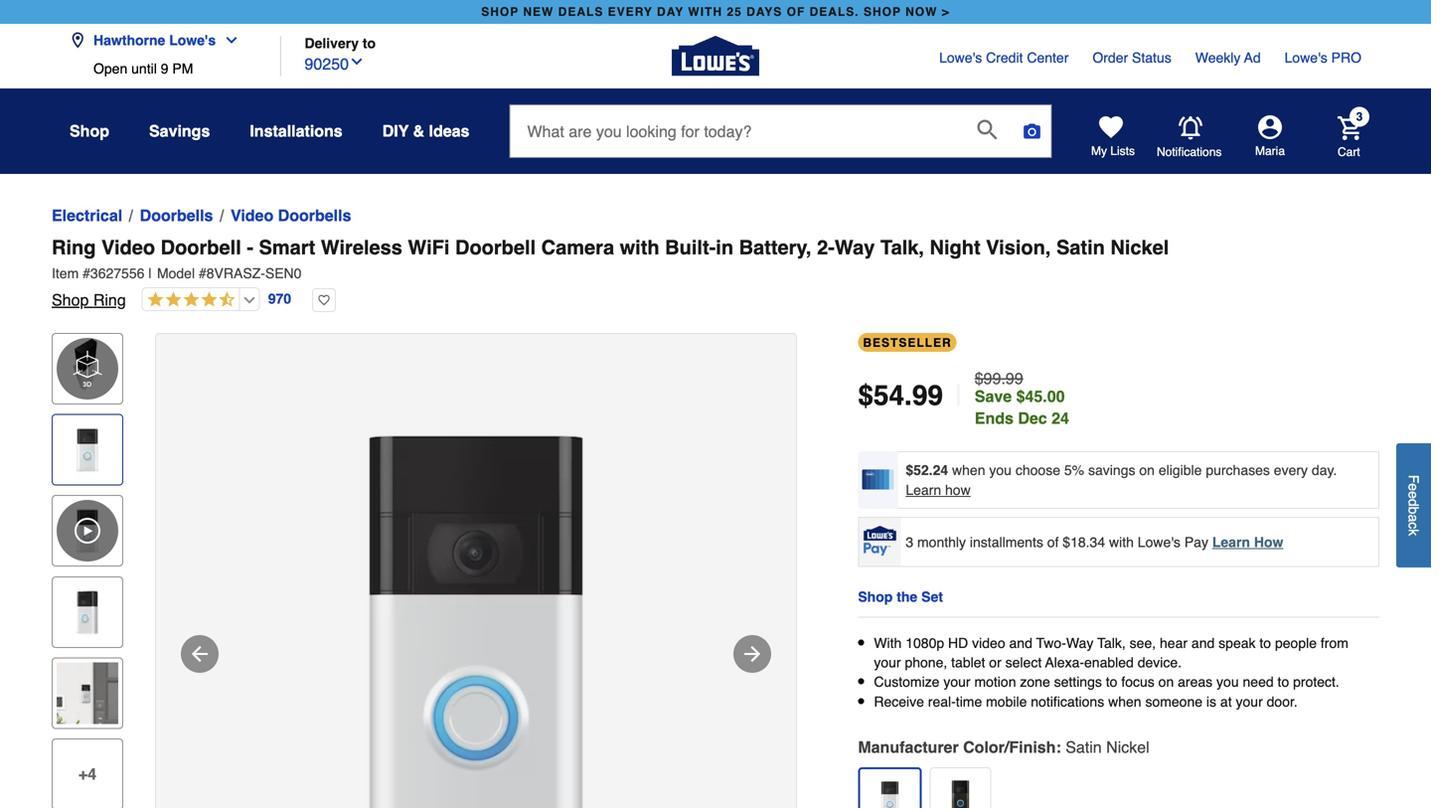 Task type: vqa. For each thing, say whether or not it's contained in the screenshot.
'lowe's credit center'
no



Task type: locate. For each thing, give the bounding box(es) containing it.
1 horizontal spatial talk,
[[1098, 635, 1126, 651]]

of
[[787, 5, 806, 19]]

arrow left image
[[188, 642, 212, 666]]

lowe's
[[169, 32, 216, 48], [940, 50, 982, 66], [1285, 50, 1328, 66], [1138, 534, 1181, 550]]

$52.24 when you choose 5% savings on eligible purchases every day. learn how
[[906, 462, 1338, 498]]

2 horizontal spatial your
[[1236, 694, 1263, 710]]

e up b
[[1406, 491, 1422, 499]]

1 vertical spatial shop
[[52, 291, 89, 309]]

1 horizontal spatial when
[[1109, 694, 1142, 710]]

0 horizontal spatial shop
[[481, 5, 519, 19]]

talk, left night
[[881, 236, 925, 259]]

4.5 stars image
[[143, 291, 235, 310]]

to
[[363, 35, 376, 51], [1260, 635, 1272, 651], [1106, 674, 1118, 690], [1278, 674, 1290, 690]]

shop the set link
[[858, 585, 943, 609]]

ends
[[975, 409, 1014, 428]]

vision,
[[986, 236, 1051, 259]]

1 horizontal spatial on
[[1159, 674, 1174, 690]]

talk, inside ring video doorbell - smart wireless wifi doorbell camera with built-in battery, 2-way talk, night vision, satin nickel item # 3627556 | model # 8vrasz-sen0
[[881, 236, 925, 259]]

on left eligible
[[1140, 462, 1155, 478]]

my
[[1092, 144, 1108, 158]]

1 vertical spatial way
[[1067, 635, 1094, 651]]

| left model
[[148, 265, 152, 281]]

when inside with 1080p hd video and two-way talk, see, hear and speak to people from your phone, tablet or select alexa-enabled device. customize your motion zone settings to focus on areas you need to protect. receive real-time mobile notifications when someone is at your door.
[[1109, 694, 1142, 710]]

$52.24
[[906, 462, 949, 478]]

shop left the
[[858, 589, 893, 605]]

1 horizontal spatial way
[[1067, 635, 1094, 651]]

savings
[[1089, 462, 1136, 478]]

shop left new
[[481, 5, 519, 19]]

0 horizontal spatial talk,
[[881, 236, 925, 259]]

talk,
[[881, 236, 925, 259], [1098, 635, 1126, 651]]

you inside with 1080p hd video and two-way talk, see, hear and speak to people from your phone, tablet or select alexa-enabled device. customize your motion zone settings to focus on areas you need to protect. receive real-time mobile notifications when someone is at your door.
[[1217, 674, 1239, 690]]

lowe's home improvement logo image
[[672, 12, 760, 100]]

lowe's credit center
[[940, 50, 1069, 66]]

1 vertical spatial chevron down image
[[349, 54, 365, 70]]

0 horizontal spatial and
[[1010, 635, 1033, 651]]

0 vertical spatial way
[[835, 236, 875, 259]]

0 horizontal spatial doorbells
[[140, 206, 213, 225]]

lowe's home improvement notification center image
[[1179, 116, 1203, 140]]

2 and from the left
[[1192, 635, 1215, 651]]

save
[[975, 387, 1012, 406]]

lowe's inside button
[[169, 32, 216, 48]]

and right hear
[[1192, 635, 1215, 651]]

e up d
[[1406, 483, 1422, 491]]

1 horizontal spatial and
[[1192, 635, 1215, 651]]

way inside with 1080p hd video and two-way talk, see, hear and speak to people from your phone, tablet or select alexa-enabled device. customize your motion zone settings to focus on areas you need to protect. receive real-time mobile notifications when someone is at your door.
[[1067, 635, 1094, 651]]

and
[[1010, 635, 1033, 651], [1192, 635, 1215, 651]]

1 horizontal spatial doorbells
[[278, 206, 351, 225]]

1 shop from the left
[[481, 5, 519, 19]]

savings
[[149, 122, 210, 140]]

0 vertical spatial ring
[[52, 236, 96, 259]]

1 doorbells from the left
[[140, 206, 213, 225]]

# right item
[[83, 265, 90, 281]]

24
[[1052, 409, 1070, 428]]

0 horizontal spatial way
[[835, 236, 875, 259]]

2 vertical spatial shop
[[858, 589, 893, 605]]

doorbell right 'wifi' at top left
[[455, 236, 536, 259]]

delivery to
[[305, 35, 376, 51]]

1 horizontal spatial video
[[231, 206, 274, 225]]

a
[[1406, 514, 1422, 522]]

center
[[1027, 50, 1069, 66]]

1 vertical spatial satin
[[1066, 738, 1102, 756]]

1 horizontal spatial |
[[955, 378, 963, 413]]

ring  #8vrasz-sen0 image
[[156, 334, 796, 808]]

1 horizontal spatial with
[[1110, 534, 1134, 550]]

2 doorbells from the left
[[278, 206, 351, 225]]

speak
[[1219, 635, 1256, 651]]

0 vertical spatial 3
[[1357, 110, 1363, 124]]

doorbells link
[[140, 204, 213, 228]]

0 horizontal spatial |
[[148, 265, 152, 281]]

1 horizontal spatial you
[[1217, 674, 1239, 690]]

shop for shop the set
[[858, 589, 893, 605]]

0 horizontal spatial you
[[990, 462, 1012, 478]]

you left the choose
[[990, 462, 1012, 478]]

0 horizontal spatial chevron down image
[[216, 32, 240, 48]]

ring up item
[[52, 236, 96, 259]]

0 horizontal spatial doorbell
[[161, 236, 241, 259]]

0 horizontal spatial when
[[952, 462, 986, 478]]

lowe's up pm
[[169, 32, 216, 48]]

1 horizontal spatial learn
[[1213, 534, 1251, 550]]

1080p
[[906, 635, 945, 651]]

f
[[1406, 475, 1422, 483]]

delivery
[[305, 35, 359, 51]]

focus
[[1122, 674, 1155, 690]]

model
[[157, 265, 195, 281]]

you up at
[[1217, 674, 1239, 690]]

1 vertical spatial your
[[944, 674, 971, 690]]

wifi
[[408, 236, 450, 259]]

to up 'door.'
[[1278, 674, 1290, 690]]

learn right pay
[[1213, 534, 1251, 550]]

0 horizontal spatial your
[[874, 655, 901, 671]]

3 monthly installments of $18.34 with lowe's pay learn how
[[906, 534, 1284, 550]]

weekly ad
[[1196, 50, 1261, 66]]

None search field
[[509, 104, 1052, 174]]

lowe's home improvement lists image
[[1100, 115, 1123, 139]]

camera image
[[1022, 121, 1042, 141]]

0 horizontal spatial video
[[101, 236, 155, 259]]

1 vertical spatial |
[[955, 378, 963, 413]]

lowe's home improvement cart image
[[1338, 116, 1362, 140]]

nickel inside ring video doorbell - smart wireless wifi doorbell camera with built-in battery, 2-way talk, night vision, satin nickel item # 3627556 | model # 8vrasz-sen0
[[1111, 236, 1169, 259]]

chevron down image inside hawthorne lowe's button
[[216, 32, 240, 48]]

video up 3627556 at the top left of the page
[[101, 236, 155, 259]]

1 vertical spatial talk,
[[1098, 635, 1126, 651]]

from
[[1321, 635, 1349, 651]]

eligible
[[1159, 462, 1202, 478]]

learn down the '$52.24'
[[906, 482, 942, 498]]

on
[[1140, 462, 1155, 478], [1159, 674, 1174, 690]]

shop down the open
[[70, 122, 109, 140]]

smart
[[259, 236, 315, 259]]

0 vertical spatial shop
[[70, 122, 109, 140]]

lowes pay logo image
[[860, 526, 900, 556]]

shop
[[481, 5, 519, 19], [864, 5, 902, 19]]

ring down 3627556 at the top left of the page
[[93, 291, 126, 309]]

talk, up enabled
[[1098, 635, 1126, 651]]

deals.
[[810, 5, 860, 19]]

0 horizontal spatial with
[[620, 236, 660, 259]]

until
[[131, 61, 157, 77]]

real-
[[928, 694, 956, 710]]

# right model
[[199, 265, 207, 281]]

0 vertical spatial |
[[148, 265, 152, 281]]

1 vertical spatial you
[[1217, 674, 1239, 690]]

your
[[874, 655, 901, 671], [944, 674, 971, 690], [1236, 694, 1263, 710]]

learn inside $52.24 when you choose 5% savings on eligible purchases every day. learn how
[[906, 482, 942, 498]]

when up how
[[952, 462, 986, 478]]

your down need
[[1236, 694, 1263, 710]]

Search Query text field
[[510, 105, 962, 157]]

heart outline image
[[312, 288, 336, 312]]

1 horizontal spatial 3
[[1357, 110, 1363, 124]]

hear
[[1160, 635, 1188, 651]]

with
[[874, 635, 902, 651]]

1 horizontal spatial #
[[199, 265, 207, 281]]

1 vertical spatial when
[[1109, 694, 1142, 710]]

satin right :
[[1066, 738, 1102, 756]]

on inside $52.24 when you choose 5% savings on eligible purchases every day. learn how
[[1140, 462, 1155, 478]]

5%
[[1065, 462, 1085, 478]]

3 up cart at the right top of the page
[[1357, 110, 1363, 124]]

2 shop from the left
[[864, 5, 902, 19]]

hawthorne lowe's
[[93, 32, 216, 48]]

0 vertical spatial video
[[231, 206, 274, 225]]

when down focus
[[1109, 694, 1142, 710]]

arrow right image
[[741, 642, 765, 666]]

nickel down the lists
[[1111, 236, 1169, 259]]

talk, inside with 1080p hd video and two-way talk, see, hear and speak to people from your phone, tablet or select alexa-enabled device. customize your motion zone settings to focus on areas you need to protect. receive real-time mobile notifications when someone is at your door.
[[1098, 635, 1126, 651]]

diy & ideas
[[382, 122, 470, 140]]

monthly
[[918, 534, 966, 550]]

your down tablet
[[944, 674, 971, 690]]

now
[[906, 5, 938, 19]]

shop down item
[[52, 291, 89, 309]]

built-
[[665, 236, 716, 259]]

satin right 'vision,'
[[1057, 236, 1105, 259]]

3 for 3
[[1357, 110, 1363, 124]]

0 vertical spatial learn
[[906, 482, 942, 498]]

with left built-
[[620, 236, 660, 259]]

night
[[930, 236, 981, 259]]

|
[[148, 265, 152, 281], [955, 378, 963, 413]]

0 vertical spatial talk,
[[881, 236, 925, 259]]

1 vertical spatial video
[[101, 236, 155, 259]]

0 horizontal spatial 3
[[906, 534, 914, 550]]

ring  #8vrasz-sen0 - thumbnail2 image
[[57, 581, 118, 643]]

zone
[[1020, 674, 1051, 690]]

color/finish
[[963, 738, 1056, 756]]

0 horizontal spatial learn
[[906, 482, 942, 498]]

1 horizontal spatial shop
[[864, 5, 902, 19]]

search image
[[978, 120, 998, 139]]

nickel
[[1111, 236, 1169, 259], [1107, 738, 1150, 756]]

and up select
[[1010, 635, 1033, 651]]

battery,
[[739, 236, 812, 259]]

to down enabled
[[1106, 674, 1118, 690]]

satin
[[1057, 236, 1105, 259], [1066, 738, 1102, 756]]

video up - at the left
[[231, 206, 274, 225]]

shop
[[70, 122, 109, 140], [52, 291, 89, 309], [858, 589, 893, 605]]

shop left the now
[[864, 5, 902, 19]]

0 vertical spatial you
[[990, 462, 1012, 478]]

ring  #8vrasz-sen0 - thumbnail image
[[57, 419, 118, 481]]

day
[[657, 5, 684, 19]]

1 # from the left
[[83, 265, 90, 281]]

of
[[1048, 534, 1059, 550]]

1 vertical spatial on
[[1159, 674, 1174, 690]]

pm
[[172, 61, 193, 77]]

enabled
[[1085, 655, 1134, 671]]

0 vertical spatial nickel
[[1111, 236, 1169, 259]]

with 1080p hd video and two-way talk, see, hear and speak to people from your phone, tablet or select alexa-enabled device. customize your motion zone settings to focus on areas you need to protect. receive real-time mobile notifications when someone is at your door.
[[874, 635, 1349, 710]]

970
[[268, 291, 291, 307]]

1 horizontal spatial doorbell
[[455, 236, 536, 259]]

3 for 3 monthly installments of $18.34 with lowe's pay learn how
[[906, 534, 914, 550]]

doorbell up model
[[161, 236, 241, 259]]

0 vertical spatial on
[[1140, 462, 1155, 478]]

see,
[[1130, 635, 1156, 651]]

electrical
[[52, 206, 122, 225]]

1 vertical spatial 3
[[906, 534, 914, 550]]

1 e from the top
[[1406, 483, 1422, 491]]

when
[[952, 462, 986, 478], [1109, 694, 1142, 710]]

video
[[231, 206, 274, 225], [101, 236, 155, 259]]

+4
[[78, 765, 97, 783]]

0 horizontal spatial #
[[83, 265, 90, 281]]

doorbells up smart
[[278, 206, 351, 225]]

$18.34
[[1063, 534, 1106, 550]]

pro
[[1332, 50, 1362, 66]]

protect.
[[1294, 674, 1340, 690]]

your down the with
[[874, 655, 901, 671]]

0 vertical spatial chevron down image
[[216, 32, 240, 48]]

way right battery,
[[835, 236, 875, 259]]

chevron down image
[[216, 32, 240, 48], [349, 54, 365, 70]]

with right the $18.34 on the bottom right
[[1110, 534, 1134, 550]]

2 doorbell from the left
[[455, 236, 536, 259]]

0 vertical spatial satin
[[1057, 236, 1105, 259]]

when inside $52.24 when you choose 5% savings on eligible purchases every day. learn how
[[952, 462, 986, 478]]

0 vertical spatial when
[[952, 462, 986, 478]]

on down 'device.'
[[1159, 674, 1174, 690]]

way up "alexa-"
[[1067, 635, 1094, 651]]

learn
[[906, 482, 942, 498], [1213, 534, 1251, 550]]

installations
[[250, 122, 343, 140]]

way inside ring video doorbell - smart wireless wifi doorbell camera with built-in battery, 2-way talk, night vision, satin nickel item # 3627556 | model # 8vrasz-sen0
[[835, 236, 875, 259]]

doorbells up model
[[140, 206, 213, 225]]

learn how link
[[1213, 534, 1284, 550]]

manufacturer color/finish : satin nickel
[[858, 738, 1150, 756]]

1 horizontal spatial chevron down image
[[349, 54, 365, 70]]

0 horizontal spatial on
[[1140, 462, 1155, 478]]

nickel down someone
[[1107, 738, 1150, 756]]

3 right lowes pay logo
[[906, 534, 914, 550]]

| right 99
[[955, 378, 963, 413]]

0 vertical spatial with
[[620, 236, 660, 259]]

two-
[[1037, 635, 1067, 651]]

1 vertical spatial with
[[1110, 534, 1134, 550]]

areas
[[1178, 674, 1213, 690]]



Task type: describe. For each thing, give the bounding box(es) containing it.
you inside $52.24 when you choose 5% savings on eligible purchases every day. learn how
[[990, 462, 1012, 478]]

54
[[874, 380, 905, 412]]

or
[[990, 655, 1002, 671]]

new
[[523, 5, 554, 19]]

device.
[[1138, 655, 1182, 671]]

lowe's left pro
[[1285, 50, 1328, 66]]

2 # from the left
[[199, 265, 207, 281]]

order
[[1093, 50, 1129, 66]]

video inside ring video doorbell - smart wireless wifi doorbell camera with built-in battery, 2-way talk, night vision, satin nickel item # 3627556 | model # 8vrasz-sen0
[[101, 236, 155, 259]]

maria button
[[1223, 115, 1318, 159]]

b
[[1406, 507, 1422, 514]]

2 e from the top
[[1406, 491, 1422, 499]]

satin inside ring video doorbell - smart wireless wifi doorbell camera with built-in battery, 2-way talk, night vision, satin nickel item # 3627556 | model # 8vrasz-sen0
[[1057, 236, 1105, 259]]

hawthorne
[[93, 32, 165, 48]]

1 vertical spatial learn
[[1213, 534, 1251, 550]]

$
[[858, 380, 874, 412]]

shop new deals every day with 25 days of deals. shop now >
[[481, 5, 950, 19]]

pay
[[1185, 534, 1209, 550]]

-
[[247, 236, 254, 259]]

venetian bronze image
[[935, 772, 987, 808]]

camera
[[542, 236, 614, 259]]

bestseller
[[863, 336, 952, 350]]

status
[[1132, 50, 1172, 66]]

lowe's left pay
[[1138, 534, 1181, 550]]

1 and from the left
[[1010, 635, 1033, 651]]

receive
[[874, 694, 925, 710]]

90250
[[305, 55, 349, 73]]

on inside with 1080p hd video and two-way talk, see, hear and speak to people from your phone, tablet or select alexa-enabled device. customize your motion zone settings to focus on areas you need to protect. receive real-time mobile notifications when someone is at your door.
[[1159, 674, 1174, 690]]

to right speak
[[1260, 635, 1272, 651]]

location image
[[70, 32, 86, 48]]

ring  #8vrasz-sen0 - thumbnail3 image
[[57, 663, 118, 724]]

lists
[[1111, 144, 1135, 158]]

select
[[1006, 655, 1042, 671]]

dec
[[1018, 409, 1048, 428]]

open
[[93, 61, 128, 77]]

hawthorne lowe's button
[[70, 20, 248, 61]]

| inside ring video doorbell - smart wireless wifi doorbell camera with built-in battery, 2-way talk, night vision, satin nickel item # 3627556 | model # 8vrasz-sen0
[[148, 265, 152, 281]]

phone,
[[905, 655, 948, 671]]

weekly ad link
[[1196, 48, 1261, 68]]

$ 54 . 99
[[858, 380, 943, 412]]

ring inside ring video doorbell - smart wireless wifi doorbell camera with built-in battery, 2-way talk, night vision, satin nickel item # 3627556 | model # 8vrasz-sen0
[[52, 236, 96, 259]]

1 vertical spatial ring
[[93, 291, 126, 309]]

installments
[[970, 534, 1044, 550]]

lowe's pro link
[[1285, 48, 1362, 68]]

1 doorbell from the left
[[161, 236, 241, 259]]

f e e d b a c k button
[[1397, 443, 1432, 568]]

need
[[1243, 674, 1274, 690]]

shop for shop ring
[[52, 291, 89, 309]]

shop ring
[[52, 291, 126, 309]]

tablet
[[952, 655, 986, 671]]

day.
[[1312, 462, 1338, 478]]

lowe's left credit
[[940, 50, 982, 66]]

my lists link
[[1092, 115, 1135, 159]]

settings
[[1054, 674, 1102, 690]]

door.
[[1267, 694, 1298, 710]]

my lists
[[1092, 144, 1135, 158]]

notifications
[[1157, 145, 1222, 159]]

time
[[956, 694, 983, 710]]

9
[[161, 61, 169, 77]]

$99.99
[[975, 369, 1024, 388]]

video
[[972, 635, 1006, 651]]

people
[[1276, 635, 1317, 651]]

item
[[52, 265, 79, 281]]

sen0
[[265, 265, 302, 281]]

open until 9 pm
[[93, 61, 193, 77]]

in
[[716, 236, 734, 259]]

shop the set
[[858, 589, 943, 605]]

shop for shop
[[70, 122, 109, 140]]

k
[[1406, 529, 1422, 536]]

satin nickel image
[[864, 773, 916, 808]]

deals
[[558, 5, 604, 19]]

item number 3 6 2 7 5 5 6 and model number 8 v r a s z - s e n 0 element
[[52, 263, 1380, 283]]

8vrasz-
[[207, 265, 265, 281]]

motion
[[975, 674, 1017, 690]]

credit
[[986, 50, 1023, 66]]

&
[[413, 122, 425, 140]]

1 horizontal spatial your
[[944, 674, 971, 690]]

to right delivery
[[363, 35, 376, 51]]

savings button
[[149, 113, 210, 149]]

with inside ring video doorbell - smart wireless wifi doorbell camera with built-in battery, 2-way talk, night vision, satin nickel item # 3627556 | model # 8vrasz-sen0
[[620, 236, 660, 259]]

ideas
[[429, 122, 470, 140]]

every
[[608, 5, 653, 19]]

lowe's credit center link
[[940, 48, 1069, 68]]

2 vertical spatial your
[[1236, 694, 1263, 710]]

ring video doorbell - smart wireless wifi doorbell camera with built-in battery, 2-way talk, night vision, satin nickel item # 3627556 | model # 8vrasz-sen0
[[52, 236, 1169, 281]]

0 vertical spatial your
[[874, 655, 901, 671]]

set
[[922, 589, 943, 605]]

mobile
[[986, 694, 1027, 710]]

choose
[[1016, 462, 1061, 478]]

chevron down image inside 90250 "button"
[[349, 54, 365, 70]]

order status link
[[1093, 48, 1172, 68]]

maria
[[1256, 144, 1285, 158]]

is
[[1207, 694, 1217, 710]]

90250 button
[[305, 50, 365, 76]]

1 vertical spatial nickel
[[1107, 738, 1150, 756]]

shop button
[[70, 113, 109, 149]]

every
[[1274, 462, 1308, 478]]

weekly
[[1196, 50, 1241, 66]]

25
[[727, 5, 742, 19]]

hd
[[948, 635, 969, 651]]

alexa-
[[1046, 655, 1085, 671]]

diy
[[382, 122, 409, 140]]



